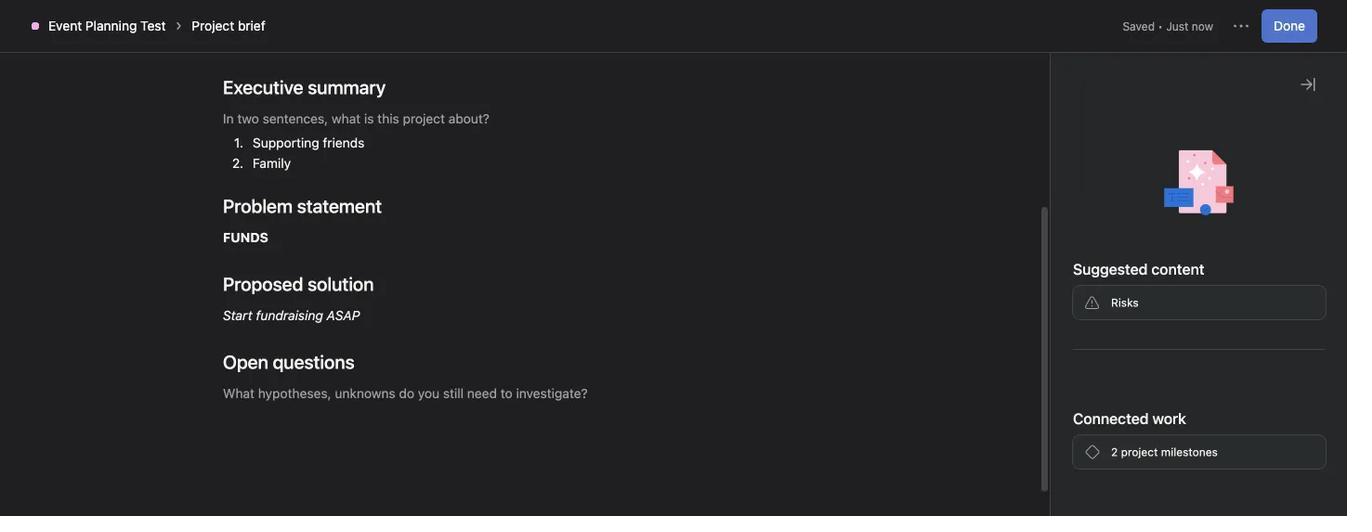 Task type: locate. For each thing, give the bounding box(es) containing it.
1 vertical spatial bob
[[1023, 483, 1047, 498]]

2 down perfect at the right of the page
[[1054, 335, 1061, 348]]

what's
[[1075, 16, 1112, 29]]

event
[[48, 18, 82, 33], [162, 274, 209, 296]]

bob
[[1054, 316, 1078, 332], [1023, 483, 1047, 498]]

1 vertical spatial minutes
[[1065, 485, 1106, 498]]

update bob 2 minutes ago
[[1023, 460, 1129, 498]]

add
[[1200, 16, 1221, 29]]

done button
[[1262, 9, 1318, 43]]

now left billing
[[1192, 20, 1214, 33]]

funds
[[223, 230, 269, 245]]

1 vertical spatial executive summary
[[380, 369, 514, 387]]

just
[[1167, 20, 1189, 33], [261, 326, 283, 339]]

0 horizontal spatial event
[[48, 18, 82, 33]]

executive summary down background
[[380, 369, 514, 387]]

proposed solution
[[223, 273, 374, 295]]

1 vertical spatial bob link
[[1023, 483, 1047, 498]]

2 down update button
[[1055, 485, 1062, 498]]

executive
[[223, 76, 303, 98], [380, 369, 446, 387]]

document
[[178, 0, 872, 404]]

event planning test
[[48, 18, 166, 33]]

minutes
[[1064, 335, 1105, 348], [1065, 485, 1106, 498]]

workflow link
[[458, 114, 530, 135]]

0 vertical spatial executive
[[223, 76, 303, 98]]

0 vertical spatial minutes
[[1064, 335, 1105, 348]]

1 horizontal spatial event
[[162, 274, 209, 296]]

1 horizontal spatial now
[[1192, 20, 1214, 33]]

list box
[[454, 7, 900, 37]]

0 horizontal spatial just
[[261, 326, 283, 339]]

1 horizontal spatial planning
[[213, 274, 286, 296]]

bo button
[[1075, 81, 1097, 103]]

bob link down perfect at the right of the page
[[1054, 316, 1078, 332]]

ago down risks
[[1108, 335, 1128, 348]]

summary for sleeping
[[308, 76, 386, 98]]

ago inside bob 2 minutes ago
[[1108, 335, 1128, 348]]

0 vertical spatial event
[[48, 18, 82, 33]]

0 horizontal spatial planning
[[85, 18, 137, 33]]

1 vertical spatial executive
[[380, 369, 446, 387]]

saved • just now
[[1123, 20, 1214, 33]]

test
[[140, 18, 166, 33], [290, 274, 325, 296]]

done
[[1274, 18, 1306, 33]]

calendar
[[380, 117, 435, 132]]

executive summary for sleeping
[[223, 76, 386, 98]]

planning inside event planning test — project brief last edited just now
[[213, 274, 286, 296]]

executive summary
[[223, 76, 386, 98], [380, 369, 514, 387]]

event for event planning test — project brief last edited just now
[[162, 274, 209, 296]]

summary
[[308, 76, 386, 98], [450, 369, 514, 387]]

0 horizontal spatial bob
[[1023, 483, 1047, 498]]

planning
[[85, 18, 137, 33], [213, 274, 286, 296]]

problem
[[223, 195, 293, 217]]

1 horizontal spatial bob link
[[1054, 316, 1078, 332]]

test for event planning test — project brief last edited just now
[[290, 274, 325, 296]]

minutes inside bob 2 minutes ago
[[1064, 335, 1105, 348]]

billing
[[1224, 16, 1255, 29]]

0 horizontal spatial test
[[140, 18, 166, 33]]

0 vertical spatial 2
[[1054, 335, 1061, 348]]

minutes down summary perfect
[[1064, 335, 1105, 348]]

bo
[[1079, 85, 1093, 99]]

project brief
[[192, 18, 265, 33]]

0 vertical spatial planning
[[85, 18, 137, 33]]

start fundraising asap
[[223, 308, 360, 323]]

brief
[[238, 18, 265, 33]]

remove from starred image
[[286, 72, 301, 86]]

timeline link
[[276, 114, 343, 135]]

bob link inside latest status update element
[[1054, 316, 1078, 332]]

1 horizontal spatial summary
[[450, 369, 514, 387]]

summary for background
[[450, 369, 514, 387]]

test left —
[[290, 274, 325, 296]]

test left project
[[140, 18, 166, 33]]

event planning test link
[[48, 18, 166, 33]]

2 vertical spatial 2
[[1055, 485, 1062, 498]]

event planning test — project brief last edited just now
[[162, 274, 345, 339]]

2
[[1054, 335, 1061, 348], [1111, 446, 1118, 459], [1055, 485, 1062, 498]]

0 horizontal spatial executive
[[223, 76, 303, 98]]

what's in my trial? button
[[1067, 9, 1180, 35]]

executive summary for background
[[380, 369, 514, 387]]

summary perfect
[[1017, 262, 1078, 297]]

1 vertical spatial event
[[162, 274, 209, 296]]

update
[[1017, 230, 1067, 248], [1023, 460, 1074, 477]]

0 horizontal spatial bob link
[[1023, 483, 1047, 498]]

1 horizontal spatial executive
[[380, 369, 446, 387]]

0 horizontal spatial now
[[287, 326, 308, 339]]

1 vertical spatial update
[[1023, 460, 1074, 477]]

2 project milestones
[[1111, 446, 1218, 459]]

0 vertical spatial summary
[[308, 76, 386, 98]]

2 inside bob 2 minutes ago
[[1054, 335, 1061, 348]]

executive down background
[[380, 369, 446, 387]]

now down start fundraising asap
[[287, 326, 308, 339]]

0 vertical spatial now
[[1192, 20, 1214, 33]]

executive summary up timeline link
[[223, 76, 386, 98]]

executive down sleeping
[[223, 76, 303, 98]]

0 horizontal spatial summary
[[308, 76, 386, 98]]

update inside update bob 2 minutes ago
[[1023, 460, 1074, 477]]

last
[[199, 326, 222, 339]]

event inside event planning test — project brief last edited just now
[[162, 274, 209, 296]]

0 vertical spatial bob
[[1054, 316, 1078, 332]]

project
[[1121, 446, 1158, 459]]

bob down perfect at the right of the page
[[1054, 316, 1078, 332]]

None text field
[[78, 62, 251, 96]]

now
[[1192, 20, 1214, 33], [287, 326, 308, 339]]

1 vertical spatial just
[[261, 326, 283, 339]]

1 horizontal spatial bob
[[1054, 316, 1078, 332]]

sleeping
[[253, 37, 305, 52]]

0 vertical spatial update
[[1017, 230, 1067, 248]]

1 vertical spatial test
[[290, 274, 325, 296]]

bob link down update button
[[1023, 483, 1047, 498]]

0 vertical spatial test
[[140, 18, 166, 33]]

risks
[[1111, 296, 1139, 309]]

bob down update button
[[1023, 483, 1047, 498]]

just down fundraising
[[261, 326, 283, 339]]

connected work
[[1073, 410, 1187, 428]]

ago
[[1108, 335, 1128, 348], [1110, 485, 1129, 498]]

ago down project
[[1110, 485, 1129, 498]]

just inside event planning test — project brief last edited just now
[[261, 326, 283, 339]]

proposed
[[223, 273, 303, 295]]

trial?
[[1146, 16, 1172, 29]]

0 vertical spatial ago
[[1108, 335, 1128, 348]]

bob link
[[1054, 316, 1078, 332], [1023, 483, 1047, 498]]

1 vertical spatial now
[[287, 326, 308, 339]]

planning for event planning test — project brief last edited just now
[[213, 274, 286, 296]]

2 left project
[[1111, 446, 1118, 459]]

friends
[[323, 135, 365, 151]]

latest status update element
[[1001, 206, 1324, 366]]

0 vertical spatial bob link
[[1054, 316, 1078, 332]]

bob 2 minutes ago
[[1054, 316, 1128, 348]]

0 vertical spatial executive summary
[[223, 76, 386, 98]]

family
[[253, 156, 291, 171]]

just right •
[[1167, 20, 1189, 33]]

1 vertical spatial summary
[[450, 369, 514, 387]]

1 vertical spatial planning
[[213, 274, 286, 296]]

perfect
[[1017, 282, 1061, 297]]

test inside event planning test — project brief last edited just now
[[290, 274, 325, 296]]

event for event planning test
[[48, 18, 82, 33]]

minutes down update button
[[1065, 485, 1106, 498]]

1 horizontal spatial just
[[1167, 20, 1189, 33]]

1 vertical spatial ago
[[1110, 485, 1129, 498]]

1 horizontal spatial test
[[290, 274, 325, 296]]

0 vertical spatial just
[[1167, 20, 1189, 33]]

start
[[223, 308, 252, 323]]



Task type: vqa. For each thing, say whether or not it's contained in the screenshot.
top Mark complete option
no



Task type: describe. For each thing, give the bounding box(es) containing it.
project
[[192, 18, 234, 33]]

open
[[223, 351, 268, 373]]

add billing info
[[1200, 16, 1278, 29]]

executive for sleeping
[[223, 76, 303, 98]]

project brief
[[203, 300, 304, 322]]

summary
[[1017, 262, 1078, 277]]

in
[[1115, 16, 1124, 29]]

milestones
[[1161, 446, 1218, 459]]

asap
[[327, 308, 360, 323]]

info
[[1258, 16, 1278, 29]]

supporting
[[253, 135, 319, 151]]

now inside event planning test — project brief last edited just now
[[287, 326, 308, 339]]

executive for background
[[380, 369, 446, 387]]

board
[[217, 117, 254, 132]]

questions
[[273, 351, 355, 373]]

calendar link
[[365, 114, 435, 135]]

saved
[[1123, 20, 1155, 33]]

supporting friends family
[[253, 135, 365, 171]]

on track
[[1001, 167, 1072, 189]]

my
[[1127, 16, 1143, 29]]

what's in my trial?
[[1075, 16, 1172, 29]]

add billing info button
[[1191, 9, 1286, 35]]

fundraising
[[256, 308, 323, 323]]

board link
[[202, 114, 254, 135]]

workflow
[[472, 117, 530, 132]]

suggested content
[[1073, 261, 1205, 278]]

close image
[[1301, 77, 1316, 92]]

bob inside bob 2 minutes ago
[[1054, 316, 1078, 332]]

key resources
[[141, 210, 259, 232]]

•
[[1158, 20, 1164, 33]]

edited
[[225, 326, 258, 339]]

timeline
[[291, 117, 343, 132]]

solution
[[308, 273, 374, 295]]

bob inside update bob 2 minutes ago
[[1023, 483, 1047, 498]]

minutes inside update bob 2 minutes ago
[[1065, 485, 1106, 498]]

statement
[[297, 195, 382, 217]]

2 inside update bob 2 minutes ago
[[1055, 485, 1062, 498]]

more actions for project brief image
[[1234, 19, 1249, 33]]

update button
[[1023, 459, 1129, 478]]

problem statement
[[223, 195, 382, 217]]

—
[[330, 274, 345, 296]]

planning for event planning test
[[85, 18, 137, 33]]

1 vertical spatial 2
[[1111, 446, 1118, 459]]

background
[[380, 282, 463, 300]]

ago inside update bob 2 minutes ago
[[1110, 485, 1129, 498]]

update for update
[[1017, 230, 1067, 248]]

update for update bob 2 minutes ago
[[1023, 460, 1074, 477]]

open questions
[[223, 351, 355, 373]]

test for event planning test
[[140, 18, 166, 33]]

document containing executive summary
[[178, 0, 872, 404]]



